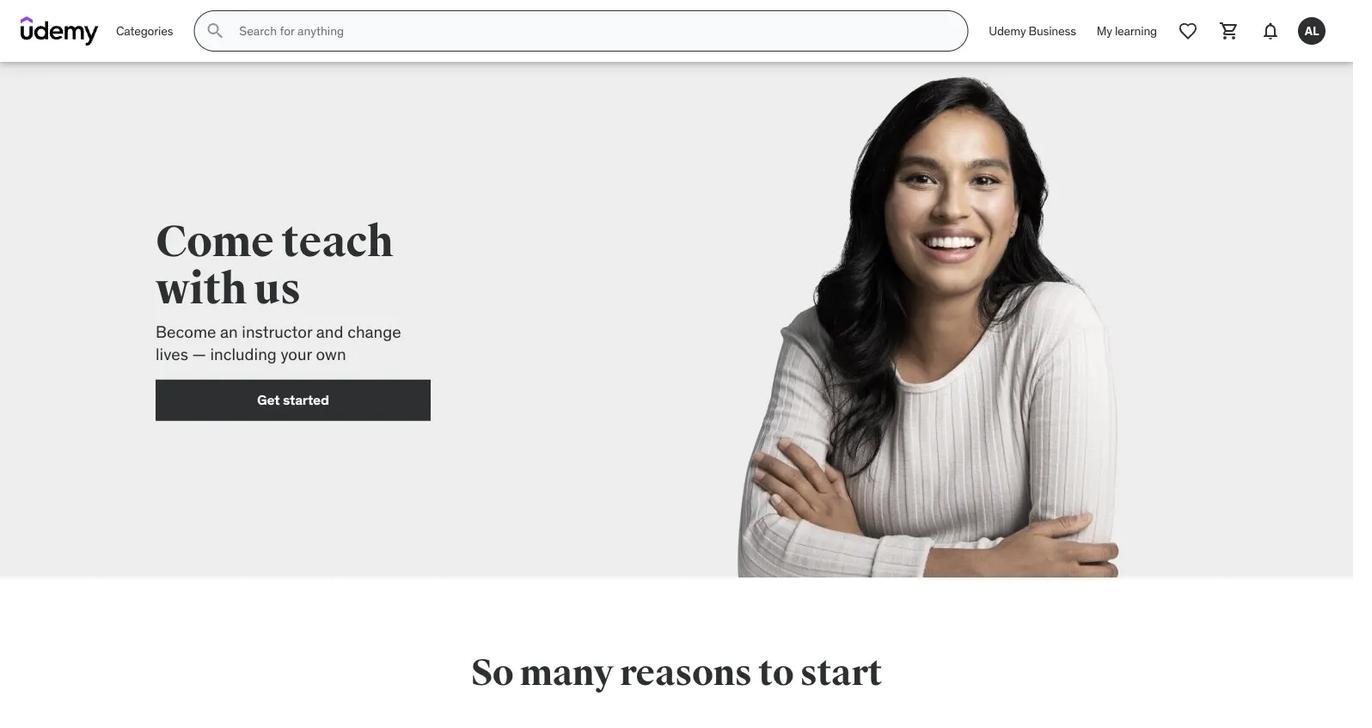 Task type: vqa. For each thing, say whether or not it's contained in the screenshot.
1,096 students
no



Task type: describe. For each thing, give the bounding box(es) containing it.
categories
[[116, 23, 173, 38]]

an
[[220, 321, 238, 342]]

change
[[348, 321, 401, 342]]

wishlist image
[[1178, 21, 1199, 41]]

learning
[[1115, 23, 1157, 38]]

submit search image
[[205, 21, 226, 41]]

many
[[520, 651, 614, 696]]

get started link
[[156, 380, 431, 421]]

started
[[283, 391, 329, 409]]

my
[[1097, 23, 1113, 38]]

get started
[[257, 391, 329, 409]]

so many reasons to start
[[471, 651, 882, 696]]

become
[[156, 321, 216, 342]]

lives
[[156, 344, 188, 365]]

with
[[156, 263, 247, 316]]

start
[[800, 651, 882, 696]]

Search for anything text field
[[236, 16, 947, 46]]

including
[[210, 344, 277, 365]]

udemy business link
[[979, 10, 1087, 52]]

your
[[281, 344, 312, 365]]

and
[[316, 321, 344, 342]]

—
[[192, 344, 206, 365]]

udemy image
[[21, 16, 99, 46]]



Task type: locate. For each thing, give the bounding box(es) containing it.
al
[[1305, 23, 1319, 38]]

udemy business
[[989, 23, 1076, 38]]

notifications image
[[1261, 21, 1281, 41]]

get
[[257, 391, 280, 409]]

my learning
[[1097, 23, 1157, 38]]

categories button
[[106, 10, 183, 52]]

instructor
[[242, 321, 312, 342]]

udemy
[[989, 23, 1026, 38]]

teach
[[282, 215, 393, 269]]

us
[[255, 263, 301, 316]]

reasons
[[620, 651, 752, 696]]

my learning link
[[1087, 10, 1168, 52]]

al link
[[1292, 10, 1333, 52]]

shopping cart with 0 items image
[[1219, 21, 1240, 41]]

come
[[156, 215, 274, 269]]

to
[[759, 651, 794, 696]]

come teach with us become an instructor and change lives — including your own
[[156, 215, 401, 365]]

own
[[316, 344, 346, 365]]

business
[[1029, 23, 1076, 38]]

so
[[471, 651, 514, 696]]



